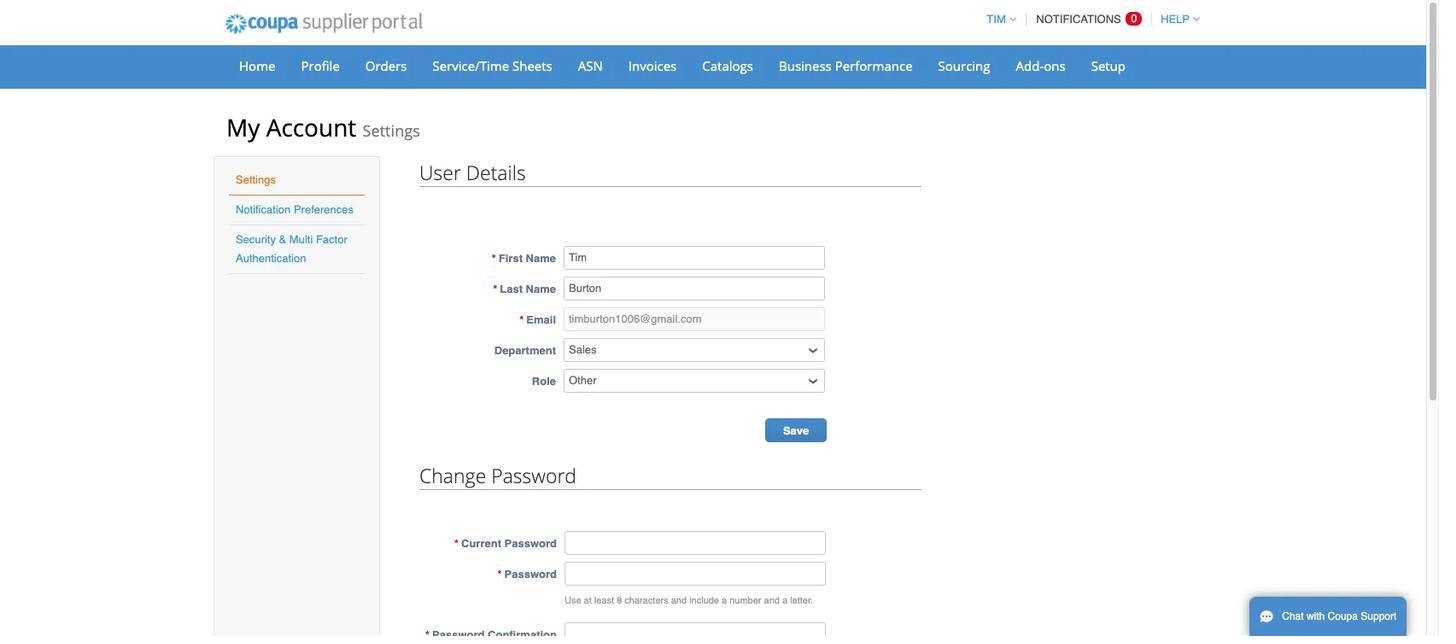 Task type: describe. For each thing, give the bounding box(es) containing it.
sourcing link
[[928, 53, 1002, 79]]

name for * last name
[[526, 283, 556, 296]]

letter.
[[790, 596, 813, 607]]

security & multi factor authentication
[[236, 233, 348, 265]]

invoices link
[[618, 53, 688, 79]]

notifications
[[1037, 13, 1122, 26]]

tim link
[[979, 13, 1017, 26]]

0
[[1131, 12, 1138, 25]]

account
[[266, 111, 356, 144]]

1 a from the left
[[722, 596, 727, 607]]

preferences
[[294, 203, 354, 216]]

1 vertical spatial password
[[505, 537, 557, 550]]

least
[[595, 596, 614, 607]]

* for * current password
[[455, 537, 459, 550]]

* for * email
[[520, 314, 524, 326]]

use
[[565, 596, 581, 607]]

security & multi factor authentication link
[[236, 233, 348, 265]]

profile link
[[290, 53, 351, 79]]

service/time sheets
[[433, 57, 553, 74]]

support
[[1361, 611, 1397, 623]]

business
[[779, 57, 832, 74]]

number
[[730, 596, 762, 607]]

my
[[226, 111, 260, 144]]

at
[[584, 596, 592, 607]]

orders
[[366, 57, 407, 74]]

last
[[500, 283, 523, 296]]

add-ons
[[1016, 57, 1066, 74]]

performance
[[835, 57, 913, 74]]

service/time
[[433, 57, 509, 74]]

&
[[279, 233, 286, 246]]

add-
[[1016, 57, 1044, 74]]

orders link
[[354, 53, 418, 79]]

business performance link
[[768, 53, 924, 79]]

* for * last name
[[493, 283, 497, 296]]

details
[[466, 159, 526, 186]]

current
[[461, 537, 502, 550]]

navigation containing notifications 0
[[979, 3, 1200, 36]]

sourcing
[[939, 57, 991, 74]]

business performance
[[779, 57, 913, 74]]

1 and from the left
[[671, 596, 687, 607]]

chat
[[1283, 611, 1304, 623]]

name for * first name
[[526, 252, 556, 265]]

chat with coupa support
[[1283, 611, 1397, 623]]

tim
[[987, 13, 1006, 26]]

password for * password
[[505, 568, 557, 581]]

notification
[[236, 203, 291, 216]]

security
[[236, 233, 276, 246]]

with
[[1307, 611, 1325, 623]]

home
[[239, 57, 276, 74]]

catalogs link
[[691, 53, 765, 79]]

service/time sheets link
[[422, 53, 564, 79]]



Task type: vqa. For each thing, say whether or not it's contained in the screenshot.
User at the top left of page
yes



Task type: locate. For each thing, give the bounding box(es) containing it.
save
[[783, 425, 809, 437]]

save button
[[765, 419, 827, 443]]

*
[[492, 252, 496, 265], [493, 283, 497, 296], [520, 314, 524, 326], [455, 537, 459, 550], [498, 568, 502, 581]]

password up * password on the bottom left
[[505, 537, 557, 550]]

0 horizontal spatial a
[[722, 596, 727, 607]]

1 vertical spatial settings
[[236, 173, 276, 186]]

0 horizontal spatial settings
[[236, 173, 276, 186]]

None password field
[[565, 531, 826, 555], [565, 562, 826, 586], [565, 623, 826, 637], [565, 531, 826, 555], [565, 562, 826, 586], [565, 623, 826, 637]]

ons
[[1044, 57, 1066, 74]]

* last name
[[493, 283, 556, 296]]

name
[[526, 252, 556, 265], [526, 283, 556, 296]]

home link
[[228, 53, 287, 79]]

setup
[[1092, 57, 1126, 74]]

use at least 8 characters and include a number and a letter.
[[565, 596, 813, 607]]

authentication
[[236, 252, 306, 265]]

include
[[690, 596, 719, 607]]

password
[[491, 462, 577, 490], [505, 537, 557, 550], [505, 568, 557, 581]]

2 a from the left
[[783, 596, 788, 607]]

1 horizontal spatial and
[[764, 596, 780, 607]]

1 name from the top
[[526, 252, 556, 265]]

and
[[671, 596, 687, 607], [764, 596, 780, 607]]

password down * current password
[[505, 568, 557, 581]]

coupa
[[1328, 611, 1358, 623]]

0 vertical spatial settings
[[363, 120, 420, 141]]

add-ons link
[[1005, 53, 1077, 79]]

* down * current password
[[498, 568, 502, 581]]

user details
[[420, 159, 526, 186]]

* for * first name
[[492, 252, 496, 265]]

* password
[[498, 568, 557, 581]]

1 vertical spatial name
[[526, 283, 556, 296]]

name right first
[[526, 252, 556, 265]]

catalogs
[[703, 57, 754, 74]]

* left last
[[493, 283, 497, 296]]

coupa supplier portal image
[[214, 3, 434, 45]]

* left first
[[492, 252, 496, 265]]

notification preferences link
[[236, 203, 354, 216]]

* email
[[520, 314, 556, 326]]

1 horizontal spatial a
[[783, 596, 788, 607]]

department
[[494, 344, 556, 357]]

* current password
[[455, 537, 557, 550]]

2 and from the left
[[764, 596, 780, 607]]

notifications 0
[[1037, 12, 1138, 26]]

settings
[[363, 120, 420, 141], [236, 173, 276, 186]]

password up * current password
[[491, 462, 577, 490]]

* first name
[[492, 252, 556, 265]]

factor
[[316, 233, 348, 246]]

setup link
[[1081, 53, 1137, 79]]

multi
[[290, 233, 313, 246]]

sheets
[[513, 57, 553, 74]]

* for * password
[[498, 568, 502, 581]]

a
[[722, 596, 727, 607], [783, 596, 788, 607]]

2 vertical spatial password
[[505, 568, 557, 581]]

* left current
[[455, 537, 459, 550]]

help
[[1161, 13, 1190, 26]]

my account settings
[[226, 111, 420, 144]]

settings up "user"
[[363, 120, 420, 141]]

settings link
[[236, 173, 276, 186]]

help link
[[1153, 13, 1200, 26]]

change
[[420, 462, 486, 490]]

asn link
[[567, 53, 614, 79]]

and right number
[[764, 596, 780, 607]]

settings up 'notification' at the top of the page
[[236, 173, 276, 186]]

1 horizontal spatial settings
[[363, 120, 420, 141]]

notification preferences
[[236, 203, 354, 216]]

2 name from the top
[[526, 283, 556, 296]]

0 vertical spatial name
[[526, 252, 556, 265]]

settings inside my account settings
[[363, 120, 420, 141]]

0 horizontal spatial and
[[671, 596, 687, 607]]

None text field
[[564, 246, 825, 270], [564, 277, 825, 301], [564, 246, 825, 270], [564, 277, 825, 301]]

asn
[[578, 57, 603, 74]]

* left email
[[520, 314, 524, 326]]

change password
[[420, 462, 577, 490]]

user
[[420, 159, 461, 186]]

email
[[527, 314, 556, 326]]

a right include
[[722, 596, 727, 607]]

and left include
[[671, 596, 687, 607]]

invoices
[[629, 57, 677, 74]]

characters
[[625, 596, 669, 607]]

None text field
[[564, 308, 825, 332]]

a left letter.
[[783, 596, 788, 607]]

8
[[617, 596, 622, 607]]

role
[[532, 375, 556, 388]]

chat with coupa support button
[[1250, 597, 1408, 637]]

profile
[[301, 57, 340, 74]]

first
[[499, 252, 523, 265]]

name right last
[[526, 283, 556, 296]]

navigation
[[979, 3, 1200, 36]]

0 vertical spatial password
[[491, 462, 577, 490]]

password for change password
[[491, 462, 577, 490]]



